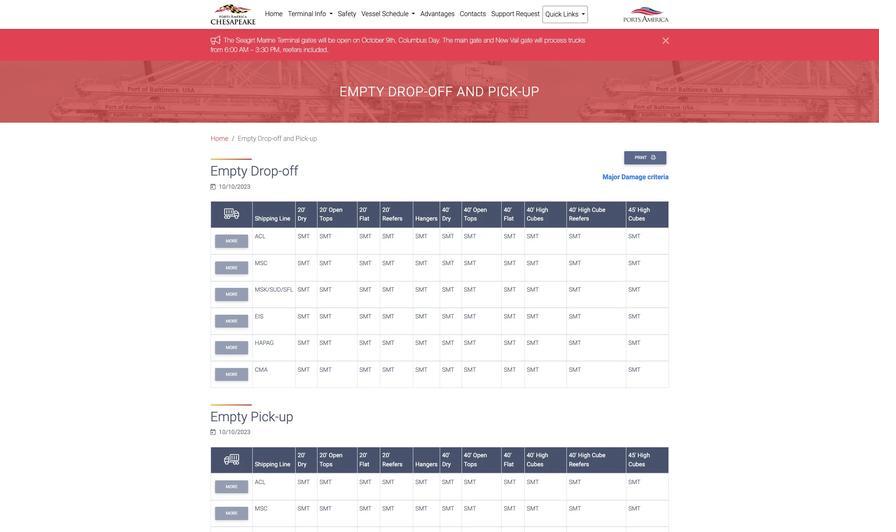 Task type: locate. For each thing, give the bounding box(es) containing it.
0 vertical spatial off
[[429, 84, 454, 100]]

empty drop-off
[[211, 163, 299, 179]]

1 horizontal spatial gate
[[521, 37, 533, 44]]

20' flat
[[360, 207, 370, 223], [360, 452, 370, 468]]

2 20' dry from the top
[[298, 452, 307, 468]]

major damage criteria link
[[603, 172, 669, 182]]

links
[[564, 10, 579, 18]]

shipping
[[255, 215, 278, 223], [255, 461, 278, 468]]

0 horizontal spatial the
[[224, 37, 234, 44]]

0 vertical spatial and
[[484, 37, 494, 44]]

cubes
[[527, 215, 544, 223], [629, 215, 646, 223], [527, 461, 544, 468], [629, 461, 646, 468]]

0 vertical spatial line
[[280, 215, 291, 223]]

empty drop-off and pick-up
[[340, 84, 540, 100], [238, 135, 317, 143]]

be
[[328, 37, 335, 44]]

1 msc from the top
[[255, 260, 268, 267]]

pick-
[[488, 84, 522, 100], [296, 135, 310, 143], [251, 409, 279, 425]]

1 40' high cube reefers from the top
[[569, 207, 606, 223]]

0 vertical spatial drop-
[[389, 84, 429, 100]]

1 vertical spatial and
[[457, 84, 485, 100]]

request
[[516, 10, 540, 18]]

1 vertical spatial acl
[[255, 479, 266, 486]]

and
[[484, 37, 494, 44], [457, 84, 485, 100], [283, 135, 294, 143]]

gate right vail
[[521, 37, 533, 44]]

advantages
[[421, 10, 455, 18]]

0 vertical spatial 40' flat
[[504, 207, 514, 223]]

1 calendar day image from the top
[[211, 184, 216, 190]]

–
[[250, 46, 254, 53]]

0 horizontal spatial home
[[211, 135, 229, 143]]

1 horizontal spatial home link
[[263, 6, 286, 22]]

up
[[522, 84, 540, 100], [310, 135, 317, 143], [279, 409, 294, 425]]

1 horizontal spatial the
[[443, 37, 453, 44]]

20' reefers
[[383, 207, 403, 223], [383, 452, 403, 468]]

1 45' high cubes from the top
[[629, 207, 651, 223]]

1 40' high cubes from the top
[[527, 207, 549, 223]]

0 horizontal spatial will
[[318, 37, 326, 44]]

20' open tops
[[320, 207, 343, 223], [320, 452, 343, 468]]

3:30
[[256, 46, 268, 53]]

2 gate from the left
[[521, 37, 533, 44]]

reefers
[[383, 215, 403, 223], [569, 215, 590, 223], [383, 461, 403, 468], [569, 461, 590, 468]]

0 vertical spatial 40' open tops
[[464, 207, 487, 223]]

terminal up reefers
[[277, 37, 300, 44]]

0 vertical spatial 10/10/2023
[[219, 183, 251, 190]]

10/10/2023 down empty drop-off
[[219, 183, 251, 190]]

0 vertical spatial 45'
[[629, 207, 637, 214]]

2 will from the left
[[535, 37, 543, 44]]

1 vertical spatial 10/10/2023
[[219, 429, 251, 436]]

1 vertical spatial msc
[[255, 506, 268, 513]]

0 vertical spatial home
[[265, 10, 283, 18]]

the up 6:00
[[224, 37, 234, 44]]

1 horizontal spatial will
[[535, 37, 543, 44]]

new
[[496, 37, 509, 44]]

1 horizontal spatial pick-
[[296, 135, 310, 143]]

1 the from the left
[[224, 37, 234, 44]]

home link
[[263, 6, 286, 22], [211, 135, 229, 143]]

off
[[429, 84, 454, 100], [274, 135, 282, 143], [282, 163, 299, 179]]

1 vertical spatial cube
[[592, 452, 606, 459]]

seagirt
[[236, 37, 255, 44]]

1 20' flat from the top
[[360, 207, 370, 223]]

10/10/2023 down empty pick-up
[[219, 429, 251, 436]]

msk/sud/sfl
[[255, 287, 294, 294]]

the
[[224, 37, 234, 44], [443, 37, 453, 44]]

0 horizontal spatial pick-
[[251, 409, 279, 425]]

terminal info link
[[286, 6, 336, 22]]

40' dry
[[442, 207, 451, 223], [442, 452, 451, 468]]

45' high cubes
[[629, 207, 651, 223], [629, 452, 651, 468]]

2 vertical spatial and
[[283, 135, 294, 143]]

0 horizontal spatial gate
[[470, 37, 482, 44]]

2 horizontal spatial pick-
[[488, 84, 522, 100]]

1 vertical spatial pick-
[[296, 135, 310, 143]]

2 45' from the top
[[629, 452, 637, 459]]

drop-
[[389, 84, 429, 100], [258, 135, 274, 143], [251, 163, 282, 179]]

1 40' dry from the top
[[442, 207, 451, 223]]

0 vertical spatial 20' reefers
[[383, 207, 403, 223]]

0 vertical spatial 40' high cube reefers
[[569, 207, 606, 223]]

1 horizontal spatial off
[[282, 163, 299, 179]]

cube
[[592, 207, 606, 214], [592, 452, 606, 459]]

1 vertical spatial 45' high cubes
[[629, 452, 651, 468]]

0 vertical spatial acl
[[255, 233, 266, 240]]

1 vertical spatial 20' reefers
[[383, 452, 403, 468]]

1 vertical spatial 45'
[[629, 452, 637, 459]]

1 vertical spatial 20' open tops
[[320, 452, 343, 468]]

safety
[[338, 10, 357, 18]]

from
[[211, 46, 223, 53]]

on
[[353, 37, 360, 44]]

0 vertical spatial 40' dry
[[442, 207, 451, 223]]

0 vertical spatial 45' high cubes
[[629, 207, 651, 223]]

1 cube from the top
[[592, 207, 606, 214]]

empty
[[340, 84, 385, 100], [238, 135, 256, 143], [211, 163, 248, 179], [211, 409, 248, 425]]

pm,
[[270, 46, 281, 53]]

0 vertical spatial shipping line
[[255, 215, 291, 223]]

2 shipping from the top
[[255, 461, 278, 468]]

terminal left info
[[288, 10, 314, 18]]

support request link
[[489, 6, 543, 22]]

0 vertical spatial 40' high cubes
[[527, 207, 549, 223]]

home
[[265, 10, 283, 18], [211, 135, 229, 143]]

40' open tops
[[464, 207, 487, 223], [464, 452, 487, 468]]

tops
[[320, 215, 333, 223], [464, 215, 477, 223], [320, 461, 333, 468], [464, 461, 477, 468]]

hangers
[[416, 215, 438, 223], [416, 461, 438, 468]]

0 vertical spatial 20' flat
[[360, 207, 370, 223]]

will
[[318, 37, 326, 44], [535, 37, 543, 44]]

1 vertical spatial hangers
[[416, 461, 438, 468]]

1 hangers from the top
[[416, 215, 438, 223]]

0 vertical spatial msc
[[255, 260, 268, 267]]

print
[[635, 155, 648, 160]]

0 horizontal spatial home link
[[211, 135, 229, 143]]

40' high cubes
[[527, 207, 549, 223], [527, 452, 549, 468]]

print link
[[625, 151, 667, 164]]

9th,
[[386, 37, 397, 44]]

20'
[[298, 207, 306, 214], [320, 207, 328, 214], [360, 207, 368, 214], [383, 207, 390, 214], [298, 452, 306, 459], [320, 452, 328, 459], [360, 452, 368, 459], [383, 452, 390, 459]]

1 horizontal spatial up
[[310, 135, 317, 143]]

smt
[[298, 233, 310, 240], [320, 233, 332, 240], [360, 233, 372, 240], [383, 233, 395, 240], [416, 233, 428, 240], [442, 233, 455, 240], [464, 233, 477, 240], [504, 233, 516, 240], [527, 233, 539, 240], [569, 233, 582, 240], [629, 233, 641, 240], [298, 260, 310, 267], [320, 260, 332, 267], [360, 260, 372, 267], [383, 260, 395, 267], [416, 260, 428, 267], [442, 260, 455, 267], [464, 260, 477, 267], [504, 260, 516, 267], [527, 260, 539, 267], [569, 260, 582, 267], [629, 260, 641, 267], [298, 287, 310, 294], [320, 287, 332, 294], [360, 287, 372, 294], [383, 287, 395, 294], [416, 287, 428, 294], [442, 287, 455, 294], [464, 287, 477, 294], [504, 287, 516, 294], [527, 287, 539, 294], [569, 287, 582, 294], [629, 287, 641, 294], [298, 313, 310, 320], [320, 313, 332, 320], [360, 313, 372, 320], [383, 313, 395, 320], [416, 313, 428, 320], [442, 313, 455, 320], [464, 313, 477, 320], [504, 313, 516, 320], [527, 313, 539, 320], [569, 313, 582, 320], [629, 313, 641, 320], [298, 340, 310, 347], [320, 340, 332, 347], [360, 340, 372, 347], [383, 340, 395, 347], [416, 340, 428, 347], [442, 340, 455, 347], [464, 340, 477, 347], [504, 340, 516, 347], [527, 340, 539, 347], [569, 340, 582, 347], [629, 340, 641, 347], [298, 367, 310, 374], [320, 367, 332, 374], [360, 367, 372, 374], [383, 367, 395, 374], [416, 367, 428, 374], [442, 367, 455, 374], [464, 367, 477, 374], [504, 367, 516, 374], [527, 367, 539, 374], [569, 367, 582, 374], [629, 367, 641, 374], [298, 479, 310, 486], [320, 479, 332, 486], [360, 479, 372, 486], [383, 479, 395, 486], [416, 479, 428, 486], [442, 479, 455, 486], [464, 479, 477, 486], [504, 479, 516, 486], [527, 479, 539, 486], [569, 479, 582, 486], [629, 479, 641, 486], [298, 506, 310, 513], [320, 506, 332, 513], [360, 506, 372, 513], [383, 506, 395, 513], [416, 506, 428, 513], [442, 506, 455, 513], [464, 506, 477, 513], [504, 506, 516, 513], [527, 506, 539, 513], [569, 506, 582, 513], [629, 506, 641, 513]]

0 vertical spatial up
[[522, 84, 540, 100]]

shipping line
[[255, 215, 291, 223], [255, 461, 291, 468]]

high
[[536, 207, 549, 214], [579, 207, 591, 214], [638, 207, 651, 214], [536, 452, 549, 459], [579, 452, 591, 459], [638, 452, 651, 459]]

20' dry
[[298, 207, 307, 223], [298, 452, 307, 468]]

1 vertical spatial 40' flat
[[504, 452, 514, 468]]

1 vertical spatial 40' open tops
[[464, 452, 487, 468]]

line
[[280, 215, 291, 223], [280, 461, 291, 468]]

2 vertical spatial up
[[279, 409, 294, 425]]

10/10/2023
[[219, 183, 251, 190], [219, 429, 251, 436]]

1 vertical spatial 40' dry
[[442, 452, 451, 468]]

1 vertical spatial shipping line
[[255, 461, 291, 468]]

1 vertical spatial calendar day image
[[211, 429, 216, 435]]

0 vertical spatial 20' open tops
[[320, 207, 343, 223]]

1 40' open tops from the top
[[464, 207, 487, 223]]

the seagirt marine terminal gates will be open on october 9th, columbus day. the main gate and new vail gate will process trucks from 6:00 am – 3:30 pm, reefers included. alert
[[0, 29, 880, 61]]

included.
[[304, 46, 329, 53]]

1 45' from the top
[[629, 207, 637, 214]]

day.
[[429, 37, 441, 44]]

1 line from the top
[[280, 215, 291, 223]]

2 20' flat from the top
[[360, 452, 370, 468]]

1 vertical spatial 40' high cubes
[[527, 452, 549, 468]]

0 vertical spatial 20' dry
[[298, 207, 307, 223]]

40' high cube reefers
[[569, 207, 606, 223], [569, 452, 606, 468]]

2 40' high cube reefers from the top
[[569, 452, 606, 468]]

0 vertical spatial terminal
[[288, 10, 314, 18]]

open
[[329, 207, 343, 214], [474, 207, 487, 214], [329, 452, 343, 459], [474, 452, 487, 459]]

acl
[[255, 233, 266, 240], [255, 479, 266, 486]]

2 40' dry from the top
[[442, 452, 451, 468]]

1 vertical spatial 20' dry
[[298, 452, 307, 468]]

main
[[455, 37, 468, 44]]

calendar day image
[[211, 184, 216, 190], [211, 429, 216, 435]]

1 vertical spatial shipping
[[255, 461, 278, 468]]

0 vertical spatial calendar day image
[[211, 184, 216, 190]]

safety link
[[336, 6, 359, 22]]

45'
[[629, 207, 637, 214], [629, 452, 637, 459]]

october
[[362, 37, 384, 44]]

1 acl from the top
[[255, 233, 266, 240]]

1 vertical spatial home
[[211, 135, 229, 143]]

0 vertical spatial pick-
[[488, 84, 522, 100]]

eis
[[255, 313, 264, 320]]

2 horizontal spatial up
[[522, 84, 540, 100]]

gate right main
[[470, 37, 482, 44]]

1 vertical spatial 20' flat
[[360, 452, 370, 468]]

1 shipping from the top
[[255, 215, 278, 223]]

40' flat
[[504, 207, 514, 223], [504, 452, 514, 468]]

terminal
[[288, 10, 314, 18], [277, 37, 300, 44]]

gate
[[470, 37, 482, 44], [521, 37, 533, 44]]

1 vertical spatial empty drop-off and pick-up
[[238, 135, 317, 143]]

0 horizontal spatial off
[[274, 135, 282, 143]]

will left be on the top left
[[318, 37, 326, 44]]

flat
[[360, 215, 370, 223], [504, 215, 514, 223], [360, 461, 370, 468], [504, 461, 514, 468]]

40'
[[442, 207, 450, 214], [464, 207, 472, 214], [504, 207, 512, 214], [527, 207, 535, 214], [569, 207, 577, 214], [442, 452, 450, 459], [464, 452, 472, 459], [504, 452, 512, 459], [527, 452, 535, 459], [569, 452, 577, 459]]

hapag
[[255, 340, 274, 347]]

2 hangers from the top
[[416, 461, 438, 468]]

the right day.
[[443, 37, 453, 44]]

dry
[[298, 215, 307, 223], [442, 215, 451, 223], [298, 461, 307, 468], [442, 461, 451, 468]]

gates
[[301, 37, 317, 44]]

0 vertical spatial shipping
[[255, 215, 278, 223]]

contacts link
[[458, 6, 489, 22]]

1 vertical spatial 40' high cube reefers
[[569, 452, 606, 468]]

advantages link
[[418, 6, 458, 22]]

0 vertical spatial hangers
[[416, 215, 438, 223]]

will left the process
[[535, 37, 543, 44]]

1 vertical spatial line
[[280, 461, 291, 468]]

1 40' flat from the top
[[504, 207, 514, 223]]

criteria
[[648, 173, 669, 181]]

1 vertical spatial terminal
[[277, 37, 300, 44]]

0 vertical spatial empty drop-off and pick-up
[[340, 84, 540, 100]]

cma
[[255, 367, 268, 374]]

major damage criteria
[[603, 173, 669, 181]]

vail
[[510, 37, 519, 44]]

0 vertical spatial cube
[[592, 207, 606, 214]]

msc
[[255, 260, 268, 267], [255, 506, 268, 513]]

terminal inside the seagirt marine terminal gates will be open on october 9th, columbus day. the main gate and new vail gate will process trucks from 6:00 am – 3:30 pm, reefers included.
[[277, 37, 300, 44]]

1 vertical spatial off
[[274, 135, 282, 143]]

2 cube from the top
[[592, 452, 606, 459]]

0 horizontal spatial empty drop-off and pick-up
[[238, 135, 317, 143]]



Task type: describe. For each thing, give the bounding box(es) containing it.
print image
[[652, 155, 656, 160]]

and inside the seagirt marine terminal gates will be open on october 9th, columbus day. the main gate and new vail gate will process trucks from 6:00 am – 3:30 pm, reefers included.
[[484, 37, 494, 44]]

2 40' open tops from the top
[[464, 452, 487, 468]]

2 acl from the top
[[255, 479, 266, 486]]

1 10/10/2023 from the top
[[219, 183, 251, 190]]

1 vertical spatial up
[[310, 135, 317, 143]]

info
[[315, 10, 326, 18]]

2 horizontal spatial off
[[429, 84, 454, 100]]

close image
[[663, 36, 669, 46]]

2 vertical spatial off
[[282, 163, 299, 179]]

vessel schedule
[[362, 10, 411, 18]]

2 vertical spatial pick-
[[251, 409, 279, 425]]

terminal info
[[288, 10, 328, 18]]

2 vertical spatial drop-
[[251, 163, 282, 179]]

trucks
[[569, 37, 585, 44]]

1 gate from the left
[[470, 37, 482, 44]]

1 20' open tops from the top
[[320, 207, 343, 223]]

2 line from the top
[[280, 461, 291, 468]]

vessel
[[362, 10, 381, 18]]

major
[[603, 173, 620, 181]]

columbus
[[399, 37, 427, 44]]

1 shipping line from the top
[[255, 215, 291, 223]]

quick links
[[546, 10, 581, 18]]

marine
[[257, 37, 276, 44]]

quick links link
[[543, 6, 589, 23]]

2 shipping line from the top
[[255, 461, 291, 468]]

2 calendar day image from the top
[[211, 429, 216, 435]]

schedule
[[382, 10, 409, 18]]

2 the from the left
[[443, 37, 453, 44]]

2 msc from the top
[[255, 506, 268, 513]]

support request
[[492, 10, 540, 18]]

bullhorn image
[[211, 35, 224, 45]]

1 horizontal spatial empty drop-off and pick-up
[[340, 84, 540, 100]]

am
[[239, 46, 249, 53]]

support
[[492, 10, 515, 18]]

0 horizontal spatial up
[[279, 409, 294, 425]]

1 vertical spatial drop-
[[258, 135, 274, 143]]

empty pick-up
[[211, 409, 294, 425]]

reefers
[[283, 46, 302, 53]]

0 vertical spatial home link
[[263, 6, 286, 22]]

6:00
[[225, 46, 237, 53]]

2 20' reefers from the top
[[383, 452, 403, 468]]

1 horizontal spatial home
[[265, 10, 283, 18]]

quick
[[546, 10, 562, 18]]

1 20' reefers from the top
[[383, 207, 403, 223]]

vessel schedule link
[[359, 6, 418, 22]]

open
[[337, 37, 351, 44]]

2 10/10/2023 from the top
[[219, 429, 251, 436]]

the seagirt marine terminal gates will be open on october 9th, columbus day. the main gate and new vail gate will process trucks from 6:00 am – 3:30 pm, reefers included.
[[211, 37, 585, 53]]

damage
[[622, 173, 647, 181]]

2 20' open tops from the top
[[320, 452, 343, 468]]

1 vertical spatial home link
[[211, 135, 229, 143]]

process
[[545, 37, 567, 44]]

the seagirt marine terminal gates will be open on october 9th, columbus day. the main gate and new vail gate will process trucks from 6:00 am – 3:30 pm, reefers included. link
[[211, 37, 585, 53]]

2 45' high cubes from the top
[[629, 452, 651, 468]]

contacts
[[460, 10, 487, 18]]

2 40' high cubes from the top
[[527, 452, 549, 468]]

1 will from the left
[[318, 37, 326, 44]]

1 20' dry from the top
[[298, 207, 307, 223]]

2 40' flat from the top
[[504, 452, 514, 468]]



Task type: vqa. For each thing, say whether or not it's contained in the screenshot.
process
yes



